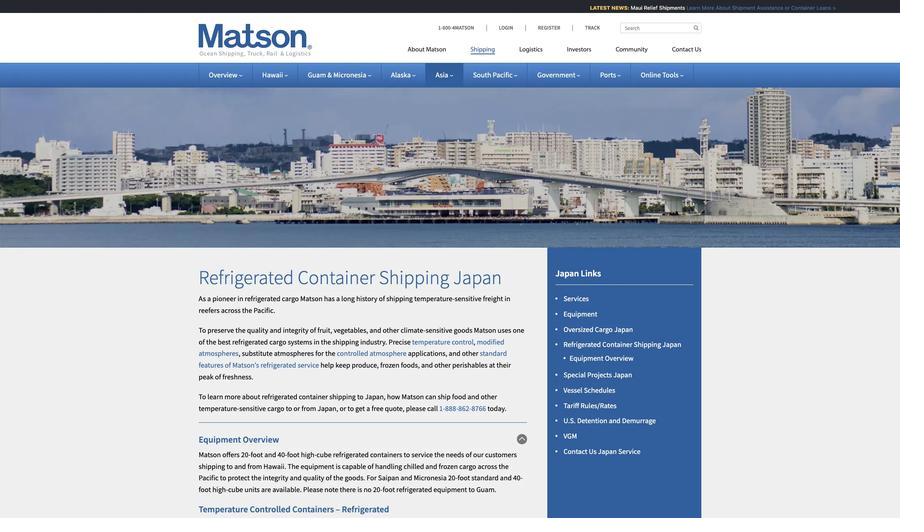Task type: vqa. For each thing, say whether or not it's contained in the screenshot.
standard
yes



Task type: locate. For each thing, give the bounding box(es) containing it.
equipment
[[564, 309, 597, 319], [570, 353, 603, 363], [199, 434, 241, 445]]

oversized cargo japan link
[[564, 325, 633, 334]]

register link
[[525, 24, 572, 31]]

and inside japan links 'section'
[[609, 416, 621, 425]]

other down the applications,
[[434, 361, 451, 370]]

0 vertical spatial sensitive
[[455, 294, 482, 303]]

1 horizontal spatial refrigerated
[[342, 504, 389, 515]]

a right get
[[366, 404, 370, 413]]

at
[[489, 361, 495, 370]]

temperature controlled containers – refrigerated
[[199, 504, 389, 515]]

equipment overview up offers
[[199, 434, 279, 445]]

1 horizontal spatial or
[[340, 404, 346, 413]]

refrigerated up substitute
[[232, 337, 268, 347]]

foot
[[251, 450, 263, 459], [287, 450, 299, 459], [458, 473, 470, 483], [199, 485, 211, 494], [383, 485, 395, 494]]

1 atmospheres from the left
[[199, 349, 239, 358]]

20- right offers
[[241, 450, 251, 459]]

services
[[564, 294, 589, 303]]

more
[[225, 392, 241, 401]]

1 vertical spatial integrity
[[263, 473, 288, 483]]

shipping link
[[458, 43, 507, 59]]

other inside to preserve the quality and integrity of fruit, vegetables, and other climate-sensitive goods matson uses one of the best refrigerated cargo systems in the shipping industry. precise
[[383, 326, 399, 335]]

1 horizontal spatial across
[[478, 462, 497, 471]]

us down search icon
[[695, 47, 701, 53]]

0 vertical spatial refrigerated
[[199, 265, 294, 289]]

frozen down atmosphere
[[380, 361, 399, 370]]

0 horizontal spatial cube
[[228, 485, 243, 494]]

1 vertical spatial across
[[478, 462, 497, 471]]

high- up temperature
[[212, 485, 228, 494]]

sensitive up temperature control link
[[426, 326, 452, 335]]

temperature- inside to learn more about refrigerated container shipping to japan, how matson can ship food and other temperature-sensitive cargo to or from japan, or to get a free quote, please call
[[199, 404, 239, 413]]

1 horizontal spatial temperature-
[[414, 294, 455, 303]]

container left loans
[[786, 4, 810, 11]]

from
[[302, 404, 316, 413], [247, 462, 262, 471]]

container
[[786, 4, 810, 11], [298, 265, 375, 289], [602, 340, 632, 349]]

1 vertical spatial high-
[[212, 485, 228, 494]]

other up the 'today.'
[[481, 392, 497, 401]]

matson inside to preserve the quality and integrity of fruit, vegetables, and other climate-sensitive goods matson uses one of the best refrigerated cargo systems in the shipping industry. precise
[[474, 326, 496, 335]]

equipment up "special projects japan" link
[[570, 353, 603, 363]]

quality down pacific.
[[247, 326, 268, 335]]

1 horizontal spatial shipping
[[471, 47, 495, 53]]

controlled atmosphere link
[[337, 349, 407, 358]]

japan
[[453, 265, 502, 289], [555, 267, 579, 279], [614, 325, 633, 334], [663, 340, 681, 349], [613, 370, 632, 380], [598, 447, 617, 456]]

other inside help keep produce, frozen foods, and other perishables at their peak of freshness.
[[434, 361, 451, 370]]

and down control
[[449, 349, 461, 358]]

of inside help keep produce, frozen foods, and other perishables at their peak of freshness.
[[215, 372, 221, 382]]

0 horizontal spatial high-
[[212, 485, 228, 494]]

shipping inside japan links 'section'
[[634, 340, 661, 349]]

foot down needs
[[458, 473, 470, 483]]

shipping down vegetables,
[[332, 337, 359, 347]]

long
[[341, 294, 355, 303]]

is
[[336, 462, 341, 471], [357, 485, 362, 494]]

of
[[379, 294, 385, 303], [310, 326, 316, 335], [199, 337, 205, 347], [225, 361, 231, 370], [215, 372, 221, 382], [466, 450, 472, 459], [368, 462, 374, 471], [326, 473, 332, 483]]

u.s. detention and demurrage
[[564, 416, 656, 425]]

in inside to preserve the quality and integrity of fruit, vegetables, and other climate-sensitive goods matson uses one of the best refrigerated cargo systems in the shipping industry. precise
[[314, 337, 319, 347]]

temperature
[[412, 337, 450, 347]]

800-
[[443, 24, 452, 31]]

and down chilled
[[401, 473, 412, 483]]

and right chilled
[[426, 462, 437, 471]]

1 vertical spatial quality
[[303, 473, 324, 483]]

from inside matson offers 20-foot and 40-foot high-cube refrigerated containers to service the needs of our customers shipping to and from hawaii. the equipment is capable of handling chilled and frozen cargo across the pacific to protect the integrity and quality of the goods. for saipan and micronesia 20-foot standard and 40- foot high-cube units are available. please note there is no 20-foot refrigerated equipment to guam.
[[247, 462, 262, 471]]

refrigerated up pacific.
[[245, 294, 280, 303]]

refrigerated up pioneer
[[199, 265, 294, 289]]

sensitive
[[455, 294, 482, 303], [426, 326, 452, 335], [239, 404, 266, 413]]

micronesia
[[333, 70, 366, 79], [414, 473, 447, 483]]

quality up please on the bottom left of page
[[303, 473, 324, 483]]

atmospheres inside modified atmospheres
[[199, 349, 239, 358]]

of up freshness.
[[225, 361, 231, 370]]

0 horizontal spatial equipment overview
[[199, 434, 279, 445]]

about inside the top menu navigation
[[408, 47, 425, 53]]

equipment up oversized on the right
[[564, 309, 597, 319]]

is left the capable
[[336, 462, 341, 471]]

of right history
[[379, 294, 385, 303]]

1 horizontal spatial about
[[711, 4, 725, 11]]

0 vertical spatial about
[[711, 4, 725, 11]]

protect
[[228, 473, 250, 483]]

,
[[474, 337, 475, 347], [239, 349, 240, 358]]

40- down customers
[[513, 473, 523, 483]]

1 vertical spatial japan,
[[318, 404, 338, 413]]

preserve
[[208, 326, 234, 335]]

0 vertical spatial from
[[302, 404, 316, 413]]

0 vertical spatial quality
[[247, 326, 268, 335]]

1 to from the top
[[199, 326, 206, 335]]

from down container
[[302, 404, 316, 413]]

guam.
[[476, 485, 496, 494]]

ports link
[[600, 70, 621, 79]]

0 vertical spatial pacific
[[493, 70, 513, 79]]

1 vertical spatial contact
[[564, 447, 587, 456]]

other up 'precise'
[[383, 326, 399, 335]]

contact us japan service
[[564, 447, 641, 456]]

1 horizontal spatial cube
[[317, 450, 332, 459]]

goods.
[[345, 473, 365, 483]]

service inside standard features of matson's refrigerated service
[[298, 361, 319, 370]]

0 horizontal spatial contact
[[564, 447, 587, 456]]

1 vertical spatial us
[[589, 447, 597, 456]]

1 horizontal spatial micronesia
[[414, 473, 447, 483]]

1 horizontal spatial equipment
[[434, 485, 467, 494]]

in right freight
[[505, 294, 510, 303]]

cargo inside the as a pioneer in refrigerated cargo matson has a long history of shipping temperature-sensitive freight in reefers across the pacific.
[[282, 294, 299, 303]]

blue matson logo with ocean, shipping, truck, rail and logistics written beneath it. image
[[199, 24, 312, 57]]

matson left offers
[[199, 450, 221, 459]]

cargo inside to preserve the quality and integrity of fruit, vegetables, and other climate-sensitive goods matson uses one of the best refrigerated cargo systems in the shipping industry. precise
[[269, 337, 286, 347]]

containers
[[292, 504, 334, 515]]

0 vertical spatial 1-
[[438, 24, 443, 31]]

service
[[618, 447, 641, 456]]

pacific left "protect" on the bottom
[[199, 473, 219, 483]]

atmospheres down systems
[[274, 349, 314, 358]]

vgm link
[[564, 431, 577, 441]]

40- up hawaii.
[[278, 450, 287, 459]]

2 horizontal spatial container
[[786, 4, 810, 11]]

of inside the as a pioneer in refrigerated cargo matson has a long history of shipping temperature-sensitive freight in reefers across the pacific.
[[379, 294, 385, 303]]

0 horizontal spatial about
[[408, 47, 425, 53]]

0 horizontal spatial ,
[[239, 349, 240, 358]]

please
[[303, 485, 323, 494]]

0 vertical spatial high-
[[301, 450, 317, 459]]

shipping
[[471, 47, 495, 53], [379, 265, 449, 289], [634, 340, 661, 349]]

the inside the as a pioneer in refrigerated cargo matson has a long history of shipping temperature-sensitive freight in reefers across the pacific.
[[242, 306, 252, 315]]

1 horizontal spatial atmospheres
[[274, 349, 314, 358]]

cargo
[[282, 294, 299, 303], [269, 337, 286, 347], [267, 404, 284, 413], [459, 462, 476, 471]]

micronesia inside matson offers 20-foot and 40-foot high-cube refrigerated containers to service the needs of our customers shipping to and from hawaii. the equipment is capable of handling chilled and frozen cargo across the pacific to protect the integrity and quality of the goods. for saipan and micronesia 20-foot standard and 40- foot high-cube units are available. please note there is no 20-foot refrigerated equipment to guam.
[[414, 473, 447, 483]]

, left modified
[[474, 337, 475, 347]]

controlled
[[337, 349, 368, 358]]

refrigerated down oversized on the right
[[564, 340, 601, 349]]

guam
[[308, 70, 326, 79]]

0 vertical spatial integrity
[[283, 326, 308, 335]]

keep
[[335, 361, 350, 370]]

1 horizontal spatial sensitive
[[426, 326, 452, 335]]

from for japan,
[[302, 404, 316, 413]]

offers
[[222, 450, 240, 459]]

matson left 'has'
[[300, 294, 323, 303]]

standard up at
[[480, 349, 507, 358]]

2 vertical spatial overview
[[243, 434, 279, 445]]

1 horizontal spatial equipment overview
[[570, 353, 634, 363]]

matson down 800-
[[426, 47, 446, 53]]

controlled
[[250, 504, 291, 515]]

pacific right south
[[493, 70, 513, 79]]

0 horizontal spatial atmospheres
[[199, 349, 239, 358]]

capable
[[342, 462, 366, 471]]

modified
[[477, 337, 504, 347]]

japan,
[[365, 392, 386, 401], [318, 404, 338, 413]]

refrigerated container shipping japan down cargo
[[564, 340, 681, 349]]

contact inside japan links 'section'
[[564, 447, 587, 456]]

shipping down offers
[[199, 462, 225, 471]]

0 vertical spatial cube
[[317, 450, 332, 459]]

across down 'our'
[[478, 462, 497, 471]]

to left preserve
[[199, 326, 206, 335]]

standard up 'guam.'
[[471, 473, 499, 483]]

equipment down needs
[[434, 485, 467, 494]]

freight
[[483, 294, 503, 303]]

1 vertical spatial service
[[411, 450, 433, 459]]

2 vertical spatial container
[[602, 340, 632, 349]]

contact up tools
[[672, 47, 693, 53]]

0 vertical spatial equipment overview
[[570, 353, 634, 363]]

and down rules/rates
[[609, 416, 621, 425]]

micronesia right & at the left of the page
[[333, 70, 366, 79]]

the down customers
[[499, 462, 509, 471]]

in up the for
[[314, 337, 319, 347]]

from up "protect" on the bottom
[[247, 462, 262, 471]]

1 vertical spatial 1-
[[439, 404, 445, 413]]

from inside to learn more about refrigerated container shipping to japan, how matson can ship food and other temperature-sensitive cargo to or from japan, or to get a free quote, please call
[[302, 404, 316, 413]]

to for to preserve the quality and integrity of fruit, vegetables, and other climate-sensitive goods matson uses one of the best refrigerated cargo systems in the shipping industry. precise
[[199, 326, 206, 335]]

control
[[452, 337, 474, 347]]

help keep produce, frozen foods, and other perishables at their peak of freshness.
[[199, 361, 511, 382]]

0 horizontal spatial service
[[298, 361, 319, 370]]

of right peak
[[215, 372, 221, 382]]

of up 'note'
[[326, 473, 332, 483]]

1 vertical spatial is
[[357, 485, 362, 494]]

1 vertical spatial refrigerated container shipping japan
[[564, 340, 681, 349]]

1 vertical spatial from
[[247, 462, 262, 471]]

1 vertical spatial pacific
[[199, 473, 219, 483]]

2 vertical spatial refrigerated
[[342, 504, 389, 515]]

u.s.
[[564, 416, 576, 425]]

links
[[581, 267, 601, 279]]

shipping right history
[[386, 294, 413, 303]]

ports
[[600, 70, 616, 79]]

2 horizontal spatial overview
[[605, 353, 634, 363]]

temperature- down learn at the left
[[199, 404, 239, 413]]

temperature- up the climate-
[[414, 294, 455, 303]]

0 vertical spatial to
[[199, 326, 206, 335]]

container up 'has'
[[298, 265, 375, 289]]

1 horizontal spatial service
[[411, 450, 433, 459]]

matson
[[426, 47, 446, 53], [300, 294, 323, 303], [474, 326, 496, 335], [402, 392, 424, 401], [199, 450, 221, 459]]

detention
[[577, 416, 607, 425]]

0 horizontal spatial frozen
[[380, 361, 399, 370]]

search image
[[694, 25, 699, 30]]

1- left 4matson
[[438, 24, 443, 31]]

sensitive inside to learn more about refrigerated container shipping to japan, how matson can ship food and other temperature-sensitive cargo to or from japan, or to get a free quote, please call
[[239, 404, 266, 413]]

, up matson's
[[239, 349, 240, 358]]

&
[[327, 70, 332, 79]]

equipment overview
[[570, 353, 634, 363], [199, 434, 279, 445]]

across down pioneer
[[221, 306, 241, 315]]

2 horizontal spatial in
[[505, 294, 510, 303]]

how
[[387, 392, 400, 401]]

0 vertical spatial 40-
[[278, 450, 287, 459]]

container down cargo
[[602, 340, 632, 349]]

temperature-
[[414, 294, 455, 303], [199, 404, 239, 413]]

1 horizontal spatial contact
[[672, 47, 693, 53]]

substitute
[[242, 349, 272, 358]]

1 vertical spatial 40-
[[513, 473, 523, 483]]

0 horizontal spatial pacific
[[199, 473, 219, 483]]

2 horizontal spatial sensitive
[[455, 294, 482, 303]]

japan, up the free
[[365, 392, 386, 401]]

0 vertical spatial contact
[[672, 47, 693, 53]]

today.
[[488, 404, 507, 413]]

0 horizontal spatial us
[[589, 447, 597, 456]]

0 vertical spatial japan,
[[365, 392, 386, 401]]

frozen inside matson offers 20-foot and 40-foot high-cube refrigerated containers to service the needs of our customers shipping to and from hawaii. the equipment is capable of handling chilled and frozen cargo across the pacific to protect the integrity and quality of the goods. for saipan and micronesia 20-foot standard and 40- foot high-cube units are available. please note there is no 20-foot refrigerated equipment to guam.
[[439, 462, 458, 471]]

1 vertical spatial container
[[298, 265, 375, 289]]

1 vertical spatial overview
[[605, 353, 634, 363]]

from for hawaii.
[[247, 462, 262, 471]]

0 vertical spatial container
[[786, 4, 810, 11]]

us inside japan links 'section'
[[589, 447, 597, 456]]

track link
[[572, 24, 600, 31]]

1 vertical spatial ,
[[239, 349, 240, 358]]

1 horizontal spatial 20-
[[373, 485, 383, 494]]

equipment
[[301, 462, 334, 471], [434, 485, 467, 494]]

to inside to learn more about refrigerated container shipping to japan, how matson can ship food and other temperature-sensitive cargo to or from japan, or to get a free quote, please call
[[199, 392, 206, 401]]

vessel schedules
[[564, 386, 615, 395]]

government
[[537, 70, 575, 79]]

in
[[237, 294, 243, 303], [505, 294, 510, 303], [314, 337, 319, 347]]

investors link
[[555, 43, 604, 59]]

0 horizontal spatial shipping
[[379, 265, 449, 289]]

handling
[[375, 462, 402, 471]]

and down the
[[290, 473, 302, 483]]

0 horizontal spatial refrigerated container shipping japan
[[199, 265, 502, 289]]

0 horizontal spatial equipment
[[301, 462, 334, 471]]

to left learn at the left
[[199, 392, 206, 401]]

1 vertical spatial standard
[[471, 473, 499, 483]]

to inside to preserve the quality and integrity of fruit, vegetables, and other climate-sensitive goods matson uses one of the best refrigerated cargo systems in the shipping industry. precise
[[199, 326, 206, 335]]

a right as
[[207, 294, 211, 303]]

shipping inside the as a pioneer in refrigerated cargo matson has a long history of shipping temperature-sensitive freight in reefers across the pacific.
[[386, 294, 413, 303]]

peak
[[199, 372, 214, 382]]

1 horizontal spatial frozen
[[439, 462, 458, 471]]

temperature- inside the as a pioneer in refrigerated cargo matson has a long history of shipping temperature-sensitive freight in reefers across the pacific.
[[414, 294, 455, 303]]

sensitive down about
[[239, 404, 266, 413]]

0 vertical spatial overview
[[209, 70, 237, 79]]

oversized cargo japan
[[564, 325, 633, 334]]

1 vertical spatial sensitive
[[426, 326, 452, 335]]

high- up please on the bottom left of page
[[301, 450, 317, 459]]

quote,
[[385, 404, 405, 413]]

service up chilled
[[411, 450, 433, 459]]

refrigerated down no
[[342, 504, 389, 515]]

20- down needs
[[448, 473, 458, 483]]

of left 'our'
[[466, 450, 472, 459]]

is left no
[[357, 485, 362, 494]]

0 horizontal spatial is
[[336, 462, 341, 471]]

refrigerated inside japan links 'section'
[[564, 340, 601, 349]]

pacific.
[[254, 306, 275, 315]]

modified atmospheres link
[[199, 337, 504, 358]]

asia
[[436, 70, 448, 79]]

1 vertical spatial to
[[199, 392, 206, 401]]

2 vertical spatial sensitive
[[239, 404, 266, 413]]

contact for contact us japan service
[[564, 447, 587, 456]]

frozen down needs
[[439, 462, 458, 471]]

the left pacific.
[[242, 306, 252, 315]]

40-
[[278, 450, 287, 459], [513, 473, 523, 483]]

login link
[[486, 24, 525, 31]]

service
[[298, 361, 319, 370], [411, 450, 433, 459]]

relief
[[639, 4, 653, 11]]

1 vertical spatial micronesia
[[414, 473, 447, 483]]

2 vertical spatial 20-
[[373, 485, 383, 494]]

2 to from the top
[[199, 392, 206, 401]]

about up alaska "link"
[[408, 47, 425, 53]]

learn more about shipment assistance or container loans > link
[[681, 4, 831, 11]]

1 horizontal spatial japan,
[[365, 392, 386, 401]]

matson inside about matson link
[[426, 47, 446, 53]]

cube
[[317, 450, 332, 459], [228, 485, 243, 494]]

None search field
[[620, 23, 701, 33]]

1 vertical spatial 20-
[[448, 473, 458, 483]]

contact inside the top menu navigation
[[672, 47, 693, 53]]

or right assistance on the top right of page
[[780, 4, 785, 11]]

integrity down hawaii.
[[263, 473, 288, 483]]

a
[[207, 294, 211, 303], [336, 294, 340, 303], [366, 404, 370, 413]]

micronesia down chilled
[[414, 473, 447, 483]]

logistics link
[[507, 43, 555, 59]]

about right more at the top of the page
[[711, 4, 725, 11]]

1 vertical spatial refrigerated
[[564, 340, 601, 349]]

us inside the top menu navigation
[[695, 47, 701, 53]]

0 vertical spatial 20-
[[241, 450, 251, 459]]

0 vertical spatial refrigerated container shipping japan
[[199, 265, 502, 289]]

or down container
[[294, 404, 300, 413]]

the left needs
[[434, 450, 444, 459]]

0 vertical spatial shipping
[[471, 47, 495, 53]]

community
[[616, 47, 648, 53]]

sensitive left freight
[[455, 294, 482, 303]]

1 horizontal spatial us
[[695, 47, 701, 53]]

contact down vgm on the bottom
[[564, 447, 587, 456]]

a right 'has'
[[336, 294, 340, 303]]

pioneer
[[212, 294, 236, 303]]

0 horizontal spatial quality
[[247, 326, 268, 335]]

0 horizontal spatial across
[[221, 306, 241, 315]]

20- right no
[[373, 485, 383, 494]]

government link
[[537, 70, 580, 79]]

cube up 'note'
[[317, 450, 332, 459]]



Task type: describe. For each thing, give the bounding box(es) containing it.
help
[[321, 361, 334, 370]]

1 vertical spatial equipment
[[434, 485, 467, 494]]

community link
[[604, 43, 660, 59]]

to for to learn more about refrigerated container shipping to japan, how matson can ship food and other temperature-sensitive cargo to or from japan, or to get a free quote, please call
[[199, 392, 206, 401]]

frozen inside help keep produce, frozen foods, and other perishables at their peak of freshness.
[[380, 361, 399, 370]]

demurrage
[[622, 416, 656, 425]]

1- for 888-
[[439, 404, 445, 413]]

refrigerated inside to learn more about refrigerated container shipping to japan, how matson can ship food and other temperature-sensitive cargo to or from japan, or to get a free quote, please call
[[262, 392, 297, 401]]

the right preserve
[[235, 326, 246, 335]]

the right the for
[[325, 349, 335, 358]]

guam & micronesia link
[[308, 70, 371, 79]]

u.s. detention and demurrage link
[[564, 416, 656, 425]]

shipping inside shipping link
[[471, 47, 495, 53]]

the down fruit,
[[321, 337, 331, 347]]

are
[[261, 485, 271, 494]]

tools
[[662, 70, 679, 79]]

foot down saipan
[[383, 485, 395, 494]]

refrigerated container shipping japan link
[[564, 340, 681, 349]]

1 horizontal spatial pacific
[[493, 70, 513, 79]]

rules/rates
[[581, 401, 617, 410]]

can
[[425, 392, 436, 401]]

standard features of matson's refrigerated service link
[[199, 349, 507, 370]]

and down pacific.
[[270, 326, 281, 335]]

shipping inside to preserve the quality and integrity of fruit, vegetables, and other climate-sensitive goods matson uses one of the best refrigerated cargo systems in the shipping industry. precise
[[332, 337, 359, 347]]

shipping inside matson offers 20-foot and 40-foot high-cube refrigerated containers to service the needs of our customers shipping to and from hawaii. the equipment is capable of handling chilled and frozen cargo across the pacific to protect the integrity and quality of the goods. for saipan and micronesia 20-foot standard and 40- foot high-cube units are available. please note there is no 20-foot refrigerated equipment to guam.
[[199, 462, 225, 471]]

shipping inside to learn more about refrigerated container shipping to japan, how matson can ship food and other temperature-sensitive cargo to or from japan, or to get a free quote, please call
[[329, 392, 356, 401]]

temperature control link
[[412, 337, 474, 347]]

to preserve the quality and integrity of fruit, vegetables, and other climate-sensitive goods matson uses one of the best refrigerated cargo systems in the shipping industry. precise
[[199, 326, 524, 347]]

as a pioneer in refrigerated cargo matson has a long history of shipping temperature-sensitive freight in reefers across the pacific.
[[199, 294, 510, 315]]

quality inside to preserve the quality and integrity of fruit, vegetables, and other climate-sensitive goods matson uses one of the best refrigerated cargo systems in the shipping industry. precise
[[247, 326, 268, 335]]

best
[[218, 337, 231, 347]]

2 horizontal spatial or
[[780, 4, 785, 11]]

1 horizontal spatial ,
[[474, 337, 475, 347]]

to learn more about refrigerated container shipping to japan, how matson can ship food and other temperature-sensitive cargo to or from japan, or to get a free quote, please call
[[199, 392, 497, 413]]

latest news: maui relief shipments learn more about shipment assistance or container loans >
[[585, 4, 831, 11]]

1 horizontal spatial high-
[[301, 450, 317, 459]]

foot up temperature
[[199, 485, 211, 494]]

862-
[[458, 404, 472, 413]]

refrigerated inside the as a pioneer in refrigerated cargo matson has a long history of shipping temperature-sensitive freight in reefers across the pacific.
[[245, 294, 280, 303]]

learn
[[681, 4, 695, 11]]

matson offers 20-foot and 40-foot high-cube refrigerated containers to service the needs of our customers shipping to and from hawaii. the equipment is capable of handling chilled and frozen cargo across the pacific to protect the integrity and quality of the goods. for saipan and micronesia 20-foot standard and 40- foot high-cube units are available. please note there is no 20-foot refrigerated equipment to guam.
[[199, 450, 523, 494]]

customers
[[485, 450, 517, 459]]

as
[[199, 294, 206, 303]]

the
[[288, 462, 299, 471]]

refrigerated inside to preserve the quality and integrity of fruit, vegetables, and other climate-sensitive goods matson uses one of the best refrigerated cargo systems in the shipping industry. precise
[[232, 337, 268, 347]]

hawaii link
[[262, 70, 288, 79]]

refrigerated down chilled
[[396, 485, 432, 494]]

0 horizontal spatial 20-
[[241, 450, 251, 459]]

their
[[497, 361, 511, 370]]

there
[[340, 485, 356, 494]]

1 horizontal spatial overview
[[243, 434, 279, 445]]

2 vertical spatial equipment
[[199, 434, 241, 445]]

and up industry.
[[370, 326, 381, 335]]

assistance
[[752, 4, 778, 11]]

1 horizontal spatial is
[[357, 485, 362, 494]]

us for contact us
[[695, 47, 701, 53]]

0 horizontal spatial or
[[294, 404, 300, 413]]

services link
[[564, 294, 589, 303]]

foot right offers
[[251, 450, 263, 459]]

precise
[[389, 337, 411, 347]]

foot up the
[[287, 450, 299, 459]]

1-888-862-8766 today.
[[439, 404, 507, 413]]

us for contact us japan service
[[589, 447, 597, 456]]

and inside to learn more about refrigerated container shipping to japan, how matson can ship food and other temperature-sensitive cargo to or from japan, or to get a free quote, please call
[[468, 392, 479, 401]]

1 vertical spatial equipment overview
[[199, 434, 279, 445]]

standard inside matson offers 20-foot and 40-foot high-cube refrigerated containers to service the needs of our customers shipping to and from hawaii. the equipment is capable of handling chilled and frozen cargo across the pacific to protect the integrity and quality of the goods. for saipan and micronesia 20-foot standard and 40- foot high-cube units are available. please note there is no 20-foot refrigerated equipment to guam.
[[471, 473, 499, 483]]

oversized
[[564, 325, 593, 334]]

loans
[[811, 4, 826, 11]]

overview inside japan links 'section'
[[605, 353, 634, 363]]

across inside matson offers 20-foot and 40-foot high-cube refrigerated containers to service the needs of our customers shipping to and from hawaii. the equipment is capable of handling chilled and frozen cargo across the pacific to protect the integrity and quality of the goods. for saipan and micronesia 20-foot standard and 40- foot high-cube units are available. please note there is no 20-foot refrigerated equipment to guam.
[[478, 462, 497, 471]]

1-888-862-8766 link
[[439, 404, 486, 413]]

japan links
[[555, 267, 601, 279]]

logistics
[[519, 47, 543, 53]]

container inside japan links 'section'
[[602, 340, 632, 349]]

alaska link
[[391, 70, 416, 79]]

matson inside the as a pioneer in refrigerated cargo matson has a long history of shipping temperature-sensitive freight in reefers across the pacific.
[[300, 294, 323, 303]]

food
[[452, 392, 466, 401]]

special projects japan link
[[564, 370, 632, 380]]

units
[[245, 485, 260, 494]]

and up "protect" on the bottom
[[234, 462, 246, 471]]

the up 'note'
[[333, 473, 343, 483]]

chilled
[[404, 462, 424, 471]]

0 horizontal spatial a
[[207, 294, 211, 303]]

0 vertical spatial micronesia
[[333, 70, 366, 79]]

south pacific
[[473, 70, 513, 79]]

0 horizontal spatial 40-
[[278, 450, 287, 459]]

saipan
[[378, 473, 399, 483]]

0 horizontal spatial in
[[237, 294, 243, 303]]

refrigerated container shipping japan inside japan links 'section'
[[564, 340, 681, 349]]

1 horizontal spatial a
[[336, 294, 340, 303]]

about matson link
[[408, 43, 458, 59]]

integrity inside matson offers 20-foot and 40-foot high-cube refrigerated containers to service the needs of our customers shipping to and from hawaii. the equipment is capable of handling chilled and frozen cargo across the pacific to protect the integrity and quality of the goods. for saipan and micronesia 20-foot standard and 40- foot high-cube units are available. please note there is no 20-foot refrigerated equipment to guam.
[[263, 473, 288, 483]]

asia link
[[436, 70, 453, 79]]

quality inside matson offers 20-foot and 40-foot high-cube refrigerated containers to service the needs of our customers shipping to and from hawaii. the equipment is capable of handling chilled and frozen cargo across the pacific to protect the integrity and quality of the goods. for saipan and micronesia 20-foot standard and 40- foot high-cube units are available. please note there is no 20-foot refrigerated equipment to guam.
[[303, 473, 324, 483]]

1- for 800-
[[438, 24, 443, 31]]

contact us japan service link
[[564, 447, 641, 456]]

has
[[324, 294, 335, 303]]

tariff
[[564, 401, 579, 410]]

888-
[[445, 404, 458, 413]]

get
[[355, 404, 365, 413]]

1 vertical spatial shipping
[[379, 265, 449, 289]]

1 vertical spatial cube
[[228, 485, 243, 494]]

refrigerated inside standard features of matson's refrigerated service
[[261, 361, 296, 370]]

1 horizontal spatial 40-
[[513, 473, 523, 483]]

matson inside to learn more about refrigerated container shipping to japan, how matson can ship food and other temperature-sensitive cargo to or from japan, or to get a free quote, please call
[[402, 392, 424, 401]]

the up units
[[251, 473, 261, 483]]

and inside help keep produce, frozen foods, and other perishables at their peak of freshness.
[[421, 361, 433, 370]]

cargo inside to learn more about refrigerated container shipping to japan, how matson can ship food and other temperature-sensitive cargo to or from japan, or to get a free quote, please call
[[267, 404, 284, 413]]

0 horizontal spatial refrigerated
[[199, 265, 294, 289]]

south pacific link
[[473, 70, 517, 79]]

our
[[473, 450, 484, 459]]

0 horizontal spatial overview
[[209, 70, 237, 79]]

0 vertical spatial equipment
[[301, 462, 334, 471]]

service inside matson offers 20-foot and 40-foot high-cube refrigerated containers to service the needs of our customers shipping to and from hawaii. the equipment is capable of handling chilled and frozen cargo across the pacific to protect the integrity and quality of the goods. for saipan and micronesia 20-foot standard and 40- foot high-cube units are available. please note there is no 20-foot refrigerated equipment to guam.
[[411, 450, 433, 459]]

hawaii
[[262, 70, 283, 79]]

refrigerated up the capable
[[333, 450, 369, 459]]

2 horizontal spatial 20-
[[448, 473, 458, 483]]

vessel
[[564, 386, 582, 395]]

>
[[827, 4, 831, 11]]

alaska
[[391, 70, 411, 79]]

other inside to learn more about refrigerated container shipping to japan, how matson can ship food and other temperature-sensitive cargo to or from japan, or to get a free quote, please call
[[481, 392, 497, 401]]

of up for
[[368, 462, 374, 471]]

across inside the as a pioneer in refrigerated cargo matson has a long history of shipping temperature-sensitive freight in reefers across the pacific.
[[221, 306, 241, 315]]

and up hawaii.
[[264, 450, 276, 459]]

a inside to learn more about refrigerated container shipping to japan, how matson can ship food and other temperature-sensitive cargo to or from japan, or to get a free quote, please call
[[366, 404, 370, 413]]

tariff rules/rates link
[[564, 401, 617, 410]]

1 vertical spatial equipment
[[570, 353, 603, 363]]

and down customers
[[500, 473, 512, 483]]

temperature
[[199, 504, 248, 515]]

fruit,
[[317, 326, 332, 335]]

special
[[564, 370, 586, 380]]

cargo inside matson offers 20-foot and 40-foot high-cube refrigerated containers to service the needs of our customers shipping to and from hawaii. the equipment is capable of handling chilled and frozen cargo across the pacific to protect the integrity and quality of the goods. for saipan and micronesia 20-foot standard and 40- foot high-cube units are available. please note there is no 20-foot refrigerated equipment to guam.
[[459, 462, 476, 471]]

industry.
[[360, 337, 387, 347]]

Search search field
[[620, 23, 701, 33]]

overview link
[[209, 70, 242, 79]]

projects
[[587, 370, 612, 380]]

of left "best"
[[199, 337, 205, 347]]

sensitive inside to preserve the quality and integrity of fruit, vegetables, and other climate-sensitive goods matson uses one of the best refrigerated cargo systems in the shipping industry. precise
[[426, 326, 452, 335]]

1-800-4matson
[[438, 24, 474, 31]]

pacific inside matson offers 20-foot and 40-foot high-cube refrigerated containers to service the needs of our customers shipping to and from hawaii. the equipment is capable of handling chilled and frozen cargo across the pacific to protect the integrity and quality of the goods. for saipan and micronesia 20-foot standard and 40- foot high-cube units are available. please note there is no 20-foot refrigerated equipment to guam.
[[199, 473, 219, 483]]

other up perishables
[[462, 349, 478, 358]]

contact for contact us
[[672, 47, 693, 53]]

features
[[199, 361, 223, 370]]

reefers
[[199, 306, 220, 315]]

0 vertical spatial equipment
[[564, 309, 597, 319]]

container
[[299, 392, 328, 401]]

contact us
[[672, 47, 701, 53]]

of left fruit,
[[310, 326, 316, 335]]

guam & micronesia
[[308, 70, 366, 79]]

japan links section
[[537, 248, 712, 518]]

uses
[[498, 326, 511, 335]]

integrity inside to preserve the quality and integrity of fruit, vegetables, and other climate-sensitive goods matson uses one of the best refrigerated cargo systems in the shipping industry. precise
[[283, 326, 308, 335]]

online tools
[[641, 70, 679, 79]]

shipments
[[654, 4, 680, 11]]

equipment overview link
[[570, 353, 634, 363]]

matson's
[[232, 361, 259, 370]]

online
[[641, 70, 661, 79]]

sensitive inside the as a pioneer in refrigerated cargo matson has a long history of shipping temperature-sensitive freight in reefers across the pacific.
[[455, 294, 482, 303]]

backtop image
[[517, 434, 527, 445]]

contact us link
[[660, 43, 701, 59]]

port at naha, japan image
[[0, 75, 900, 248]]

freshness.
[[223, 372, 253, 382]]

atmosphere
[[370, 349, 407, 358]]

2 atmospheres from the left
[[274, 349, 314, 358]]

standard inside standard features of matson's refrigerated service
[[480, 349, 507, 358]]

4matson
[[452, 24, 474, 31]]

please
[[406, 404, 426, 413]]

equipment overview inside japan links 'section'
[[570, 353, 634, 363]]

of inside standard features of matson's refrigerated service
[[225, 361, 231, 370]]

the left "best"
[[206, 337, 216, 347]]

top menu navigation
[[408, 43, 701, 59]]

call
[[427, 404, 438, 413]]

standard features of matson's refrigerated service
[[199, 349, 507, 370]]

matson inside matson offers 20-foot and 40-foot high-cube refrigerated containers to service the needs of our customers shipping to and from hawaii. the equipment is capable of handling chilled and frozen cargo across the pacific to protect the integrity and quality of the goods. for saipan and micronesia 20-foot standard and 40- foot high-cube units are available. please note there is no 20-foot refrigerated equipment to guam.
[[199, 450, 221, 459]]

cargo
[[595, 325, 613, 334]]

produce,
[[352, 361, 379, 370]]



